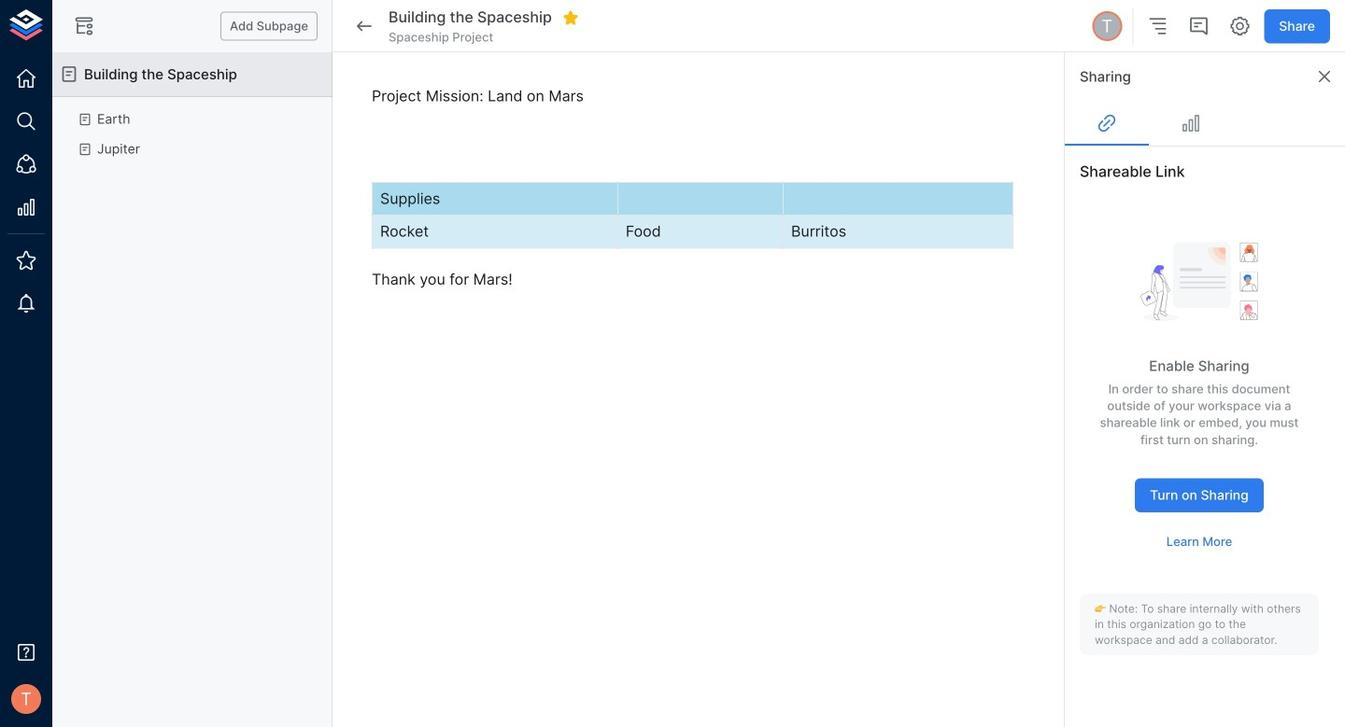 Task type: describe. For each thing, give the bounding box(es) containing it.
comments image
[[1188, 15, 1210, 37]]

hide wiki image
[[73, 15, 95, 37]]

table of contents image
[[1147, 15, 1169, 37]]

go back image
[[353, 15, 376, 37]]

remove favorite image
[[562, 9, 579, 26]]



Task type: locate. For each thing, give the bounding box(es) containing it.
tab list
[[1065, 101, 1346, 146]]

settings image
[[1229, 15, 1251, 37]]



Task type: vqa. For each thing, say whether or not it's contained in the screenshot.
Hide Wiki icon on the top left
yes



